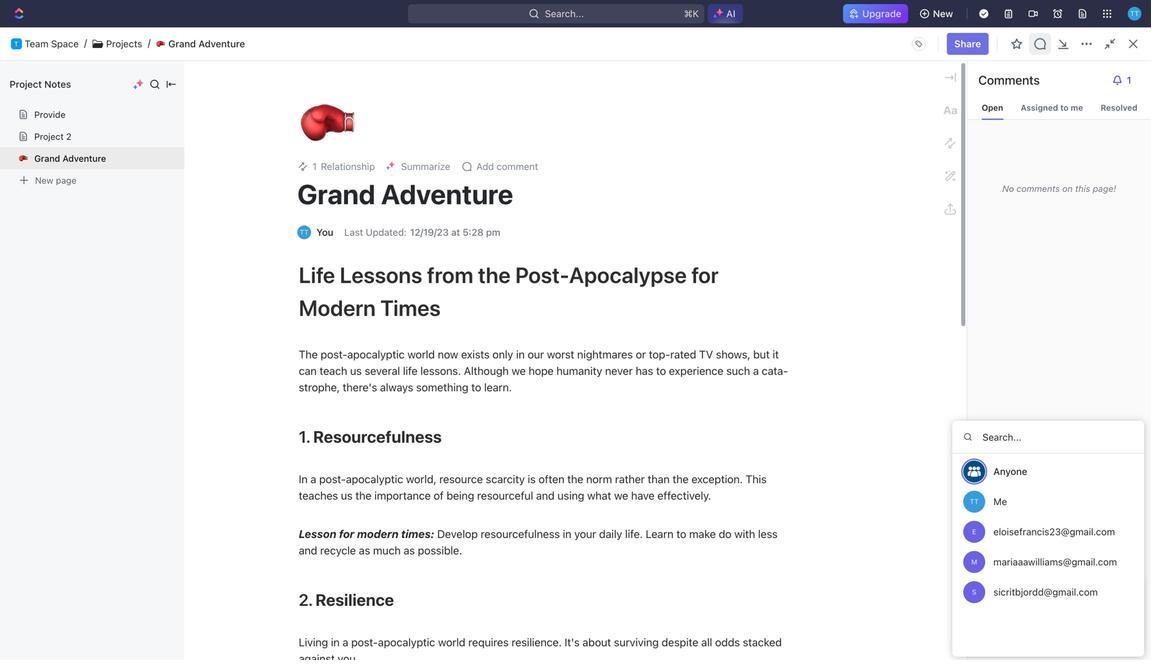 Task type: locate. For each thing, give the bounding box(es) containing it.
eloisefrancis23@gmail.com
[[994, 526, 1116, 538]]

0 horizontal spatial in
[[331, 636, 340, 649]]

a up you.
[[343, 636, 349, 649]]

0 vertical spatial in
[[516, 348, 525, 361]]

0 vertical spatial settings
[[296, 45, 358, 64]]

0 horizontal spatial your
[[338, 169, 356, 179]]

strophe,
[[299, 364, 789, 394]]

world left requires
[[438, 636, 466, 649]]

adventure down '2'
[[63, 153, 106, 164]]

your
[[338, 169, 356, 179], [575, 528, 597, 541]]

grand adventure
[[34, 153, 106, 164], [298, 178, 514, 210]]

odds
[[716, 636, 740, 649]]

and down the often
[[536, 489, 555, 502]]

a left custom
[[457, 169, 462, 179]]

a
[[457, 169, 462, 179], [754, 364, 759, 377], [311, 473, 317, 486], [343, 636, 349, 649]]

0 vertical spatial upgrade
[[863, 8, 902, 19]]

we
[[512, 364, 526, 377], [615, 489, 629, 502]]

upgrade left new button
[[863, 8, 902, 19]]

updated:
[[366, 227, 407, 238]]

back to workspace button
[[5, 33, 162, 55]]

0 vertical spatial we
[[512, 364, 526, 377]]

apocalyptic down resilience
[[378, 636, 436, 649]]

0 horizontal spatial with
[[318, 169, 336, 179]]

project for project notes
[[10, 79, 42, 90]]

grand up last
[[298, 178, 376, 210]]

page
[[56, 175, 77, 185]]

1 horizontal spatial your
[[575, 528, 597, 541]]

to left me at the right top
[[1061, 103, 1069, 112]]

a down but at the right bottom
[[754, 364, 759, 377]]

your left brand
[[338, 169, 356, 179]]

at
[[452, 227, 460, 238]]

life lessons from the post-apocalypse for modern times
[[299, 262, 724, 321]]

this
[[1076, 183, 1091, 194]]

grand
[[168, 38, 196, 49], [34, 153, 60, 164], [298, 178, 376, 210]]

0 vertical spatial grand adventure
[[34, 153, 106, 164]]

e
[[973, 528, 977, 536]]

new
[[934, 8, 954, 19], [35, 175, 53, 185]]

settings link
[[5, 179, 162, 201]]

adventure up at at the top of page
[[381, 178, 514, 210]]

1 vertical spatial your
[[575, 528, 597, 541]]

0 horizontal spatial upgrade
[[28, 117, 67, 128]]

custom
[[464, 169, 495, 179]]

world up life
[[408, 348, 435, 361]]

in up you.
[[331, 636, 340, 649]]

world,
[[406, 473, 437, 486]]

brand
[[359, 169, 383, 179]]

us right teaches
[[341, 489, 353, 502]]

0 vertical spatial us
[[350, 364, 362, 377]]

scarcity
[[486, 473, 525, 486]]

0 vertical spatial project
[[10, 79, 42, 90]]

1 horizontal spatial and
[[439, 169, 454, 179]]

1 horizontal spatial world
[[438, 636, 466, 649]]

has
[[636, 364, 654, 377]]

1 vertical spatial settings
[[28, 184, 66, 196]]

projects
[[106, 38, 142, 49]]

0 horizontal spatial grand
[[34, 153, 60, 164]]

post- up you.
[[351, 636, 378, 649]]

1 vertical spatial with
[[735, 528, 756, 541]]

and inside the develop resourcefulness in your daily life. learn to make do with less and recycle as much as possible.
[[299, 544, 317, 557]]

colors,
[[385, 169, 413, 179]]

upgrade for the bottom the upgrade link
[[28, 117, 67, 128]]

last updated: 12/19/23 at 5:28 pm
[[345, 227, 501, 238]]

1 vertical spatial us
[[341, 489, 353, 502]]

we inside the post-apocalyptic world now exists only in our worst nightmares or top-rated tv shows, but it can teach us several life lessons. although we hope humanity never has to experience such a cata strophe, there's always something to learn.
[[512, 364, 526, 377]]

1 vertical spatial grand adventure
[[298, 178, 514, 210]]

we down rather
[[615, 489, 629, 502]]

5:28
[[463, 227, 484, 238]]

surviving
[[614, 636, 659, 649]]

a right in in the bottom left of the page
[[311, 473, 317, 486]]

project for project 2
[[34, 131, 64, 142]]

the inside life lessons from the post-apocalypse for modern times
[[478, 262, 511, 288]]

your left the daily
[[575, 528, 597, 541]]

2 horizontal spatial and
[[536, 489, 555, 502]]

0 vertical spatial and
[[439, 169, 454, 179]]

grand adventure down '2'
[[34, 153, 106, 164]]

us up there's
[[350, 364, 362, 377]]

the up lesson for modern times:
[[356, 489, 372, 502]]

being
[[447, 489, 475, 502]]

1 vertical spatial grand
[[34, 153, 60, 164]]

2 vertical spatial grand
[[298, 178, 376, 210]]

in inside the post-apocalyptic world now exists only in our worst nightmares or top-rated tv shows, but it can teach us several life lessons. although we hope humanity never has to experience such a cata strophe, there's always something to learn.
[[516, 348, 525, 361]]

teach
[[320, 364, 347, 377]]

to right the back
[[52, 38, 61, 49]]

1 vertical spatial project
[[34, 131, 64, 142]]

on
[[1063, 183, 1073, 194]]

grand adventure up the last updated: 12/19/23 at 5:28 pm
[[298, 178, 514, 210]]

0 horizontal spatial new
[[35, 175, 53, 185]]

0 horizontal spatial as
[[359, 544, 370, 557]]

0 vertical spatial your
[[338, 169, 356, 179]]

as
[[359, 544, 370, 557], [404, 544, 415, 557]]

1 horizontal spatial we
[[615, 489, 629, 502]]

1 vertical spatial upgrade link
[[5, 111, 162, 133]]

0 horizontal spatial grand adventure
[[34, 153, 106, 164]]

in a post-apocalyptic world, resource scarcity is often the norm rather than the exception. this teaches us the importance of being resourceful and using what we have effectively.
[[299, 473, 770, 502]]

1 horizontal spatial for
[[692, 262, 719, 288]]

apocalyptic up "several"
[[348, 348, 405, 361]]

🥊
[[156, 39, 165, 49]]

comments
[[979, 73, 1040, 87]]

to down although
[[472, 381, 482, 394]]

us
[[350, 364, 362, 377], [341, 489, 353, 502]]

1 vertical spatial new
[[35, 175, 53, 185]]

1 horizontal spatial upgrade link
[[844, 4, 909, 23]]

we left 'hope'
[[512, 364, 526, 377]]

this
[[746, 473, 767, 486]]

2 vertical spatial in
[[331, 636, 340, 649]]

the
[[478, 262, 511, 288], [568, 473, 584, 486], [673, 473, 689, 486], [356, 489, 372, 502]]

recycle
[[320, 544, 356, 557]]

2 vertical spatial and
[[299, 544, 317, 557]]

1 horizontal spatial in
[[516, 348, 525, 361]]

project 2
[[34, 131, 71, 142]]

0 vertical spatial with
[[318, 169, 336, 179]]

search...
[[545, 8, 584, 19]]

0 vertical spatial apocalyptic
[[348, 348, 405, 361]]

post- up teaches
[[319, 473, 346, 486]]

0 vertical spatial grand
[[168, 38, 196, 49]]

1 vertical spatial upgrade
[[28, 117, 67, 128]]

0 vertical spatial upgrade link
[[844, 4, 909, 23]]

no comments on this page!
[[1003, 183, 1117, 194]]

1 as from the left
[[359, 544, 370, 557]]

the up using
[[568, 473, 584, 486]]

to left make
[[677, 528, 687, 541]]

delete workspace
[[208, 254, 309, 269]]

with right do
[[735, 528, 756, 541]]

1 vertical spatial and
[[536, 489, 555, 502]]

less
[[759, 528, 778, 541]]

grand right 🥊
[[168, 38, 196, 49]]

1 vertical spatial we
[[615, 489, 629, 502]]

add
[[477, 161, 494, 172]]

us inside in a post-apocalyptic world, resource scarcity is often the norm rather than the exception. this teaches us the importance of being resourceful and using what we have effectively.
[[341, 489, 353, 502]]

new for new
[[934, 8, 954, 19]]

white label skin clickup with your brand colors, logo, and a custom url.
[[263, 152, 517, 179]]

2 vertical spatial adventure
[[381, 178, 514, 210]]

apocalyptic up importance
[[346, 473, 403, 486]]

what
[[588, 489, 612, 502]]

1 horizontal spatial with
[[735, 528, 756, 541]]

space
[[51, 38, 79, 49]]

in left our
[[516, 348, 525, 361]]

0 vertical spatial post-
[[321, 348, 348, 361]]

1 horizontal spatial settings
[[296, 45, 358, 64]]

upgrade up project 2
[[28, 117, 67, 128]]

2 vertical spatial apocalyptic
[[378, 636, 436, 649]]

the up effectively.
[[673, 473, 689, 486]]

clickapps link
[[5, 134, 162, 156]]

2 horizontal spatial in
[[563, 528, 572, 541]]

resilience
[[316, 590, 394, 610]]

page!
[[1093, 183, 1117, 194]]

in down using
[[563, 528, 572, 541]]

humanity
[[557, 364, 603, 377]]

0 horizontal spatial for
[[339, 528, 355, 541]]

new page
[[35, 175, 77, 185]]

lessons
[[340, 262, 423, 288]]

as down times:
[[404, 544, 415, 557]]

1 vertical spatial apocalyptic
[[346, 473, 403, 486]]

integrations
[[28, 162, 81, 173]]

adventure right 🥊
[[199, 38, 245, 49]]

0 horizontal spatial and
[[299, 544, 317, 557]]

Team Na﻿me text field
[[256, 86, 1119, 119]]

2 horizontal spatial grand
[[298, 178, 376, 210]]

adventure
[[199, 38, 245, 49], [63, 153, 106, 164], [381, 178, 514, 210]]

several
[[365, 364, 400, 377]]

exception.
[[692, 473, 743, 486]]

post- up teach
[[321, 348, 348, 361]]

1 vertical spatial post-
[[319, 473, 346, 486]]

pm
[[486, 227, 501, 238]]

using
[[558, 489, 585, 502]]

1 vertical spatial in
[[563, 528, 572, 541]]

daily
[[600, 528, 623, 541]]

new inside button
[[934, 8, 954, 19]]

in
[[516, 348, 525, 361], [563, 528, 572, 541], [331, 636, 340, 649]]

0 vertical spatial world
[[408, 348, 435, 361]]

1 horizontal spatial grand adventure
[[298, 178, 514, 210]]

2 horizontal spatial adventure
[[381, 178, 514, 210]]

last
[[345, 227, 363, 238]]

tv
[[700, 348, 714, 361]]

rather
[[615, 473, 645, 486]]

with down label
[[318, 169, 336, 179]]

upgrade link left new button
[[844, 4, 909, 23]]

0 vertical spatial adventure
[[199, 38, 245, 49]]

and right logo,
[[439, 169, 454, 179]]

project left notes at the top left
[[10, 79, 42, 90]]

apocalyptic inside the post-apocalyptic world now exists only in our worst nightmares or top-rated tv shows, but it can teach us several life lessons. although we hope humanity never has to experience such a cata strophe, there's always something to learn.
[[348, 348, 405, 361]]

0 vertical spatial for
[[692, 262, 719, 288]]

team space
[[25, 38, 79, 49]]

upgrade
[[863, 8, 902, 19], [28, 117, 67, 128]]

norm
[[587, 473, 613, 486]]

as down lesson for modern times:
[[359, 544, 370, 557]]

a inside living in a post-apocalyptic world requires resilience. it's about surviving despite all odds stacked against you.
[[343, 636, 349, 649]]

1 horizontal spatial as
[[404, 544, 415, 557]]

1 horizontal spatial new
[[934, 8, 954, 19]]

0 vertical spatial new
[[934, 8, 954, 19]]

project left '2'
[[34, 131, 64, 142]]

upgrade link up clickapps link
[[5, 111, 162, 133]]

life
[[299, 262, 335, 288]]

2 vertical spatial post-
[[351, 636, 378, 649]]

comment
[[497, 161, 539, 172]]

for
[[692, 262, 719, 288], [339, 528, 355, 541]]

post- inside in a post-apocalyptic world, resource scarcity is often the norm rather than the exception. this teaches us the importance of being resourceful and using what we have effectively.
[[319, 473, 346, 486]]

logo,
[[416, 169, 436, 179]]

upgrade for topmost the upgrade link
[[863, 8, 902, 19]]

0 horizontal spatial settings
[[28, 184, 66, 196]]

1 horizontal spatial upgrade
[[863, 8, 902, 19]]

1 vertical spatial world
[[438, 636, 466, 649]]

0 horizontal spatial we
[[512, 364, 526, 377]]

0 horizontal spatial world
[[408, 348, 435, 361]]

1 vertical spatial for
[[339, 528, 355, 541]]

for inside life lessons from the post-apocalypse for modern times
[[692, 262, 719, 288]]

0 horizontal spatial adventure
[[63, 153, 106, 164]]

and down lesson
[[299, 544, 317, 557]]

often
[[539, 473, 565, 486]]

delete
[[208, 254, 244, 269]]

grand down clickapps
[[34, 153, 60, 164]]

12/19/23
[[410, 227, 449, 238]]

the down pm
[[478, 262, 511, 288]]

new button
[[914, 3, 962, 25]]

of
[[434, 489, 444, 502]]

life
[[403, 364, 418, 377]]

0 horizontal spatial upgrade link
[[5, 111, 162, 133]]



Task type: vqa. For each thing, say whether or not it's contained in the screenshot.
navigation's THE '&'
no



Task type: describe. For each thing, give the bounding box(es) containing it.
1 vertical spatial adventure
[[63, 153, 106, 164]]

develop resourcefulness in your daily life. learn to make do with less and recycle as much as possible.
[[299, 528, 781, 557]]

Search... text field
[[953, 421, 1145, 454]]

the post-apocalyptic world now exists only in our worst nightmares or top-rated tv shows, but it can teach us several life lessons. although we hope humanity never has to experience such a cata strophe, there's always something to learn.
[[299, 348, 789, 394]]

resourcefulness
[[481, 528, 560, 541]]

me
[[1071, 103, 1084, 112]]

1.
[[299, 427, 310, 446]]

s
[[973, 588, 977, 596]]

1 horizontal spatial adventure
[[199, 38, 245, 49]]

with inside white label skin clickup with your brand colors, logo, and a custom url.
[[318, 169, 336, 179]]

do
[[719, 528, 732, 541]]

apocalyptic inside living in a post-apocalyptic world requires resilience. it's about surviving despite all odds stacked against you.
[[378, 636, 436, 649]]

is
[[528, 473, 536, 486]]

project notes
[[10, 79, 71, 90]]

us inside the post-apocalyptic world now exists only in our worst nightmares or top-rated tv shows, but it can teach us several life lessons. although we hope humanity never has to experience such a cata strophe, there's always something to learn.
[[350, 364, 362, 377]]

modern
[[357, 528, 399, 541]]

team
[[25, 38, 49, 49]]

share
[[955, 38, 982, 49]]

to inside the develop resourcefulness in your daily life. learn to make do with less and recycle as much as possible.
[[677, 528, 687, 541]]

new for new page
[[35, 175, 53, 185]]

or
[[636, 348, 646, 361]]

resource
[[440, 473, 483, 486]]

apocalyptic inside in a post-apocalyptic world, resource scarcity is often the norm rather than the exception. this teaches us the importance of being resourceful and using what we have effectively.
[[346, 473, 403, 486]]

experience
[[669, 364, 724, 377]]

2 as from the left
[[404, 544, 415, 557]]

the
[[299, 348, 318, 361]]

you.
[[338, 652, 359, 660]]

⌘k
[[684, 8, 699, 19]]

1. resourcefulness
[[299, 427, 442, 446]]

it's
[[565, 636, 580, 649]]

assigned to me
[[1021, 103, 1084, 112]]

can
[[299, 364, 317, 377]]

life.
[[626, 528, 643, 541]]

with inside the develop resourcefulness in your daily life. learn to make do with less and recycle as much as possible.
[[735, 528, 756, 541]]

worst
[[547, 348, 575, 361]]

apocalypse
[[569, 262, 687, 288]]

shows,
[[716, 348, 751, 361]]

and inside in a post-apocalyptic world, resource scarcity is often the norm rather than the exception. this teaches us the importance of being resourceful and using what we have effectively.
[[536, 489, 555, 502]]

only
[[493, 348, 514, 361]]

a inside in a post-apocalyptic world, resource scarcity is often the norm rather than the exception. this teaches us the importance of being resourceful and using what we have effectively.
[[311, 473, 317, 486]]

now
[[438, 348, 459, 361]]

resourcefulness
[[313, 427, 442, 446]]

notes
[[44, 79, 71, 90]]

nightmares
[[578, 348, 633, 361]]

team space link
[[25, 38, 79, 50]]

your inside white label skin clickup with your brand colors, logo, and a custom url.
[[338, 169, 356, 179]]

m
[[972, 558, 978, 566]]

develop
[[438, 528, 478, 541]]

label
[[297, 152, 323, 166]]

1 horizontal spatial grand
[[168, 38, 196, 49]]

top-
[[649, 348, 671, 361]]

white
[[263, 152, 294, 166]]

2
[[66, 131, 71, 142]]

something
[[416, 381, 469, 394]]

world inside the post-apocalyptic world now exists only in our worst nightmares or top-rated tv shows, but it can teach us several life lessons. although we hope humanity never has to experience such a cata strophe, there's always something to learn.
[[408, 348, 435, 361]]

exists
[[461, 348, 490, 361]]

your inside the develop resourcefulness in your daily life. learn to make do with less and recycle as much as possible.
[[575, 528, 597, 541]]

we inside in a post-apocalyptic world, resource scarcity is often the norm rather than the exception. this teaches us the importance of being resourceful and using what we have effectively.
[[615, 489, 629, 502]]

and inside white label skin clickup with your brand colors, logo, and a custom url.
[[439, 169, 454, 179]]

clickup
[[283, 169, 316, 179]]

in inside the develop resourcefulness in your daily life. learn to make do with less and recycle as much as possible.
[[563, 528, 572, 541]]

living
[[299, 636, 328, 649]]

stacked
[[743, 636, 782, 649]]

back to workspace
[[28, 38, 113, 49]]

to down top-
[[657, 364, 666, 377]]

there's
[[343, 381, 377, 394]]

add comment
[[477, 161, 539, 172]]

post-
[[516, 262, 569, 288]]

skin
[[263, 169, 281, 179]]

times
[[381, 295, 441, 321]]

always
[[380, 381, 414, 394]]

times:
[[401, 528, 435, 541]]

clickapps
[[28, 139, 73, 150]]

in inside living in a post-apocalyptic world requires resilience. it's about surviving despite all odds stacked against you.
[[331, 636, 340, 649]]

never
[[606, 364, 633, 377]]

lesson
[[299, 528, 337, 541]]

rated
[[671, 348, 697, 361]]

me
[[994, 496, 1008, 507]]

2. resilience
[[299, 590, 394, 610]]

post- inside living in a post-apocalyptic world requires resilience. it's about surviving despite all odds stacked against you.
[[351, 636, 378, 649]]

no
[[1003, 183, 1015, 194]]

such
[[727, 364, 751, 377]]

resolved
[[1101, 103, 1138, 112]]

much
[[373, 544, 401, 557]]

post- inside the post-apocalyptic world now exists only in our worst nightmares or top-rated tv shows, but it can teach us several life lessons. although we hope humanity never has to experience such a cata strophe, there's always something to learn.
[[321, 348, 348, 361]]

anyone
[[994, 466, 1028, 477]]

integrations link
[[5, 157, 162, 179]]

a inside the post-apocalyptic world now exists only in our worst nightmares or top-rated tv shows, but it can teach us several life lessons. although we hope humanity never has to experience such a cata strophe, there's always something to learn.
[[754, 364, 759, 377]]

from
[[427, 262, 474, 288]]

open
[[982, 103, 1004, 112]]

back
[[28, 38, 50, 49]]

hope
[[529, 364, 554, 377]]

world inside living in a post-apocalyptic world requires resilience. it's about surviving despite all odds stacked against you.
[[438, 636, 466, 649]]

a inside white label skin clickup with your brand colors, logo, and a custom url.
[[457, 169, 462, 179]]

to inside button
[[52, 38, 61, 49]]

resourceful
[[477, 489, 534, 502]]

possible.
[[418, 544, 462, 557]]

our
[[528, 348, 544, 361]]

🥊 grand adventure
[[156, 38, 245, 49]]

effectively.
[[658, 489, 712, 502]]

modern
[[299, 295, 376, 321]]

teaches
[[299, 489, 338, 502]]

living in a post-apocalyptic world requires resilience. it's about surviving despite all odds stacked against you.
[[299, 636, 785, 660]]

workspace settings
[[208, 45, 358, 64]]

about
[[583, 636, 611, 649]]

tt
[[970, 498, 979, 506]]

despite
[[662, 636, 699, 649]]



